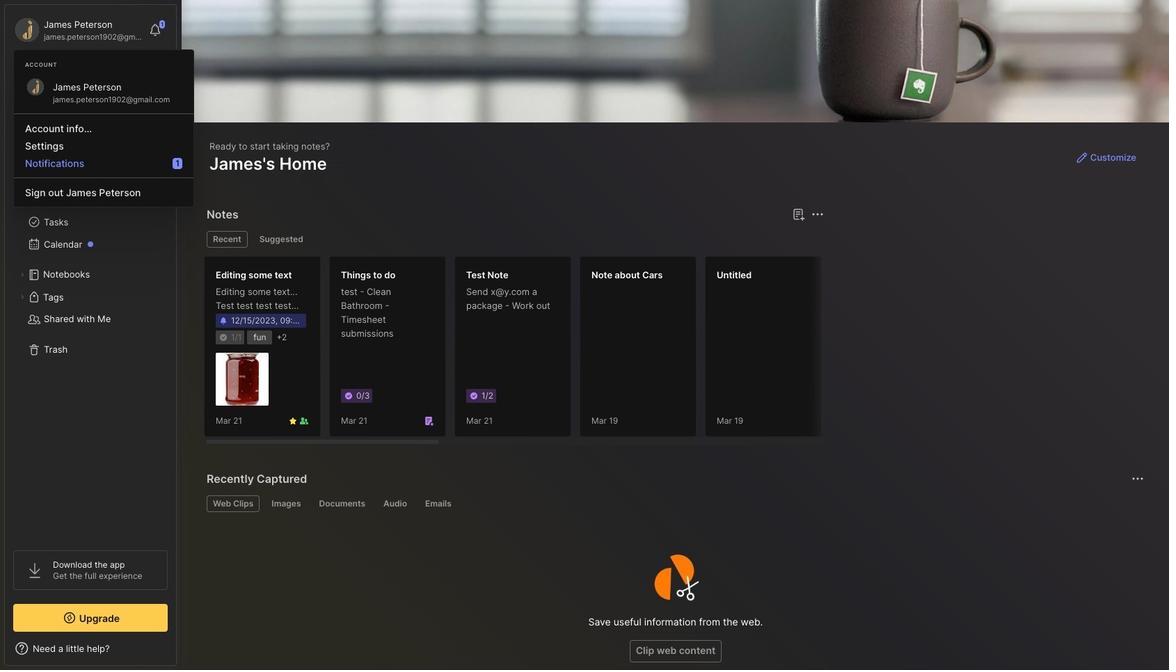 Task type: vqa. For each thing, say whether or not it's contained in the screenshot.
More actions field to the bottom
yes



Task type: locate. For each thing, give the bounding box(es) containing it.
0 horizontal spatial more actions field
[[808, 205, 828, 224]]

expand tags image
[[18, 293, 26, 302]]

WHAT'S NEW field
[[5, 638, 176, 660]]

more actions image
[[1130, 471, 1147, 487]]

tree
[[5, 136, 176, 538]]

1 vertical spatial tab list
[[207, 496, 1143, 513]]

1 horizontal spatial more actions field
[[1129, 469, 1148, 489]]

0 vertical spatial tab list
[[207, 231, 822, 248]]

tab
[[207, 231, 248, 248], [253, 231, 310, 248], [207, 496, 260, 513], [266, 496, 307, 513], [313, 496, 372, 513], [377, 496, 414, 513], [419, 496, 458, 513]]

0 vertical spatial more actions field
[[808, 205, 828, 224]]

1 tab list from the top
[[207, 231, 822, 248]]

dropdown list menu
[[14, 108, 194, 201]]

tree inside main "element"
[[5, 136, 176, 538]]

none search field inside main "element"
[[38, 69, 155, 86]]

expand notebooks image
[[18, 271, 26, 279]]

More actions field
[[808, 205, 828, 224], [1129, 469, 1148, 489]]

1 vertical spatial more actions field
[[1129, 469, 1148, 489]]

tab list
[[207, 231, 822, 248], [207, 496, 1143, 513]]

Search text field
[[38, 71, 155, 84]]

None search field
[[38, 69, 155, 86]]

row group
[[204, 256, 1170, 446]]

more actions image
[[810, 206, 827, 223]]



Task type: describe. For each thing, give the bounding box(es) containing it.
Account field
[[13, 16, 142, 44]]

click to collapse image
[[176, 645, 186, 662]]

thumbnail image
[[216, 353, 269, 406]]

2 tab list from the top
[[207, 496, 1143, 513]]

main element
[[0, 0, 181, 671]]



